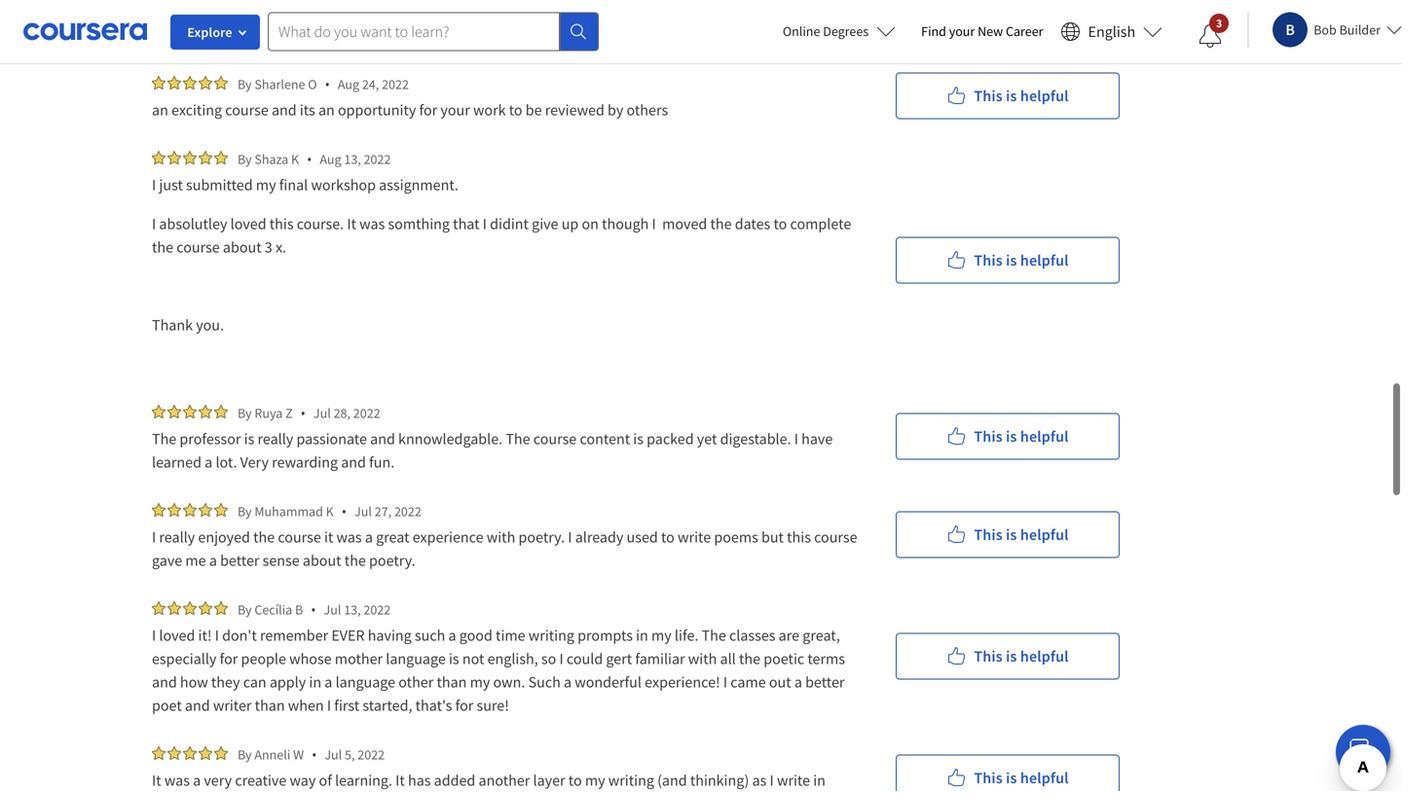 Task type: locate. For each thing, give the bounding box(es) containing it.
that inside i absolutley loved this course. it was somthing that i didint give up on though i  moved the dates to complete the course about 3 x.
[[453, 214, 480, 234]]

0 vertical spatial poetry.
[[519, 528, 565, 547]]

13, for by shaza k • aug 13, 2022
[[344, 150, 361, 168]]

writing inside it was a very creative way of learning. it has added another layer to my writing (and thinking) as i write in
[[609, 771, 654, 791]]

i right "so"
[[560, 650, 564, 669]]

for right "opportunity"
[[419, 100, 438, 120]]

1 horizontal spatial your
[[949, 22, 975, 40]]

in
[[636, 626, 649, 646], [309, 673, 322, 693], [814, 771, 826, 791]]

0 horizontal spatial your
[[441, 100, 470, 120]]

0 vertical spatial better
[[220, 551, 260, 571]]

is for by cecília b • jul 13, 2022
[[1006, 647, 1017, 667]]

was for it
[[337, 528, 362, 547]]

1 vertical spatial 3
[[265, 238, 273, 257]]

by up enjoyed
[[238, 503, 252, 521]]

coursera
[[581, 25, 640, 45]]

an right its
[[318, 100, 335, 120]]

1 vertical spatial has
[[408, 771, 431, 791]]

others
[[627, 100, 668, 120]]

0 horizontal spatial k
[[291, 150, 299, 168]]

my
[[454, 2, 474, 21], [256, 175, 276, 195], [652, 626, 672, 646], [470, 673, 490, 693], [585, 771, 605, 791]]

1 vertical spatial writing
[[609, 771, 654, 791]]

time up childhood on the left top of the page
[[344, 2, 374, 21]]

have
[[802, 430, 833, 449]]

0 vertical spatial about
[[223, 238, 262, 257]]

1 vertical spatial loved
[[159, 626, 195, 646]]

6 this from the top
[[974, 769, 1003, 789]]

whose
[[289, 650, 332, 669]]

0 vertical spatial really
[[258, 430, 293, 449]]

about left x.
[[223, 238, 262, 257]]

1 horizontal spatial has
[[408, 771, 431, 791]]

4 this is helpful button from the top
[[896, 512, 1120, 559]]

to left be
[[509, 100, 523, 120]]

it right course.
[[347, 214, 357, 234]]

great,
[[803, 626, 840, 646]]

to right dates on the right of page
[[774, 214, 787, 234]]

long
[[312, 2, 341, 21]]

write right as
[[777, 771, 811, 791]]

that left didint
[[453, 214, 480, 234]]

5 by from the top
[[238, 602, 252, 619]]

0 vertical spatial has
[[208, 2, 231, 21]]

it left is).
[[777, 2, 786, 21]]

language up other
[[386, 650, 446, 669]]

0 vertical spatial writing
[[529, 626, 575, 646]]

the up all at the right
[[702, 626, 726, 646]]

13, for by cecília b • jul 13, 2022
[[344, 602, 361, 619]]

has up explore
[[208, 2, 231, 21]]

b
[[1286, 20, 1296, 39], [295, 602, 303, 619]]

1 horizontal spatial write
[[777, 771, 811, 791]]

0 vertical spatial b
[[1286, 20, 1296, 39]]

0 horizontal spatial about
[[223, 238, 262, 257]]

i right though
[[652, 214, 656, 234]]

1 vertical spatial your
[[441, 100, 470, 120]]

for inside i think it has been a very long time since made my last completed poem (which i forgot whatever it is). and this course helped reviving that childhood passion. so many thanks to coursera for this opportunity.
[[643, 25, 661, 45]]

1 horizontal spatial better
[[806, 673, 845, 693]]

forgot
[[671, 2, 711, 21]]

course inside i absolutley loved this course. it was somthing that i didint give up on though i  moved the dates to complete the course about 3 x.
[[177, 238, 220, 257]]

filled star image
[[214, 76, 228, 90], [214, 151, 228, 165], [152, 405, 166, 419], [168, 405, 181, 419], [183, 405, 197, 419], [152, 504, 166, 517], [183, 504, 197, 517], [199, 504, 212, 517], [214, 504, 228, 517], [168, 602, 181, 616], [199, 602, 212, 616], [168, 747, 181, 761]]

1 horizontal spatial 3
[[1217, 16, 1223, 31]]

has inside i think it has been a very long time since made my last completed poem (which i forgot whatever it is). and this course helped reviving that childhood passion. so many thanks to coursera for this opportunity.
[[208, 2, 231, 21]]

yet
[[697, 430, 717, 449]]

you.
[[196, 316, 224, 335]]

0 vertical spatial time
[[344, 2, 374, 21]]

aug for by sharlene o • aug 24, 2022
[[338, 75, 360, 93]]

better down enjoyed
[[220, 551, 260, 571]]

1 vertical spatial aug
[[320, 150, 342, 168]]

it
[[196, 2, 205, 21], [777, 2, 786, 21], [324, 528, 333, 547]]

with right experience
[[487, 528, 516, 547]]

2 horizontal spatial in
[[814, 771, 826, 791]]

by up don't
[[238, 602, 252, 619]]

started,
[[363, 696, 412, 716]]

b left the bob
[[1286, 20, 1296, 39]]

k for by muhammad k • jul 27, 2022
[[326, 503, 334, 521]]

for
[[643, 25, 661, 45], [419, 100, 438, 120], [220, 650, 238, 669], [455, 696, 474, 716]]

jul inside by cecília b • jul 13, 2022
[[324, 602, 341, 619]]

2022 for knnowledgable.
[[353, 405, 381, 422]]

poetry. down great
[[369, 551, 416, 571]]

0 horizontal spatial 3
[[265, 238, 273, 257]]

2022 for of
[[358, 747, 385, 764]]

this
[[974, 86, 1003, 106], [974, 251, 1003, 270], [974, 427, 1003, 447], [974, 526, 1003, 545], [974, 647, 1003, 667], [974, 769, 1003, 789]]

1 vertical spatial time
[[496, 626, 526, 646]]

made
[[413, 2, 451, 21]]

my inside it was a very creative way of learning. it has added another layer to my writing (and thinking) as i write in
[[585, 771, 605, 791]]

1 vertical spatial very
[[204, 771, 232, 791]]

course down think
[[152, 25, 195, 45]]

it
[[347, 214, 357, 234], [152, 771, 161, 791], [396, 771, 405, 791]]

for left sure!
[[455, 696, 474, 716]]

its
[[300, 100, 315, 120]]

my up so
[[454, 2, 474, 21]]

1 vertical spatial 13,
[[344, 602, 361, 619]]

was for it
[[360, 214, 385, 234]]

was down poet
[[164, 771, 190, 791]]

not
[[463, 650, 485, 669]]

jul inside by muhammad k • jul 27, 2022
[[355, 503, 372, 521]]

0 horizontal spatial write
[[678, 528, 711, 547]]

5 helpful from the top
[[1021, 647, 1069, 667]]

1 vertical spatial than
[[255, 696, 285, 716]]

24,
[[362, 75, 379, 93]]

with left all at the right
[[688, 650, 717, 669]]

3 this is helpful button from the top
[[896, 414, 1120, 460]]

4 by from the top
[[238, 503, 252, 521]]

was inside the i really enjoyed the course it was a great experience with poetry. i already used to write poems but this course gave me a better sense about the poetry.
[[337, 528, 362, 547]]

3 by from the top
[[238, 405, 252, 422]]

0 vertical spatial than
[[437, 673, 467, 693]]

has left added
[[408, 771, 431, 791]]

final
[[279, 175, 308, 195]]

2 vertical spatial was
[[164, 771, 190, 791]]

5 this from the top
[[974, 647, 1003, 667]]

to inside i think it has been a very long time since made my last completed poem (which i forgot whatever it is). and this course helped reviving that childhood passion. so many thanks to coursera for this opportunity.
[[565, 25, 578, 45]]

degrees
[[823, 22, 869, 40]]

it inside i absolutley loved this course. it was somthing that i didint give up on though i  moved the dates to complete the course about 3 x.
[[347, 214, 357, 234]]

don't
[[222, 626, 257, 646]]

1 horizontal spatial writing
[[609, 771, 654, 791]]

jul left 28,
[[314, 405, 331, 422]]

is for by sharlene o • aug 24, 2022
[[1006, 86, 1017, 106]]

1 horizontal spatial poetry.
[[519, 528, 565, 547]]

a
[[270, 2, 278, 21], [205, 453, 213, 472], [365, 528, 373, 547], [209, 551, 217, 571], [449, 626, 456, 646], [325, 673, 333, 693], [564, 673, 572, 693], [795, 673, 803, 693], [193, 771, 201, 791]]

2022 right 5, in the bottom left of the page
[[358, 747, 385, 764]]

was
[[360, 214, 385, 234], [337, 528, 362, 547], [164, 771, 190, 791]]

4 this is helpful from the top
[[974, 526, 1069, 545]]

1 vertical spatial language
[[336, 673, 396, 693]]

jul left 5, in the bottom left of the page
[[325, 747, 342, 764]]

1 horizontal spatial it
[[347, 214, 357, 234]]

k inside "by shaza k • aug 13, 2022"
[[291, 150, 299, 168]]

0 horizontal spatial very
[[204, 771, 232, 791]]

this is helpful for i really enjoyed the course it was a great experience with poetry. i already used to write poems but this course gave me a better sense about the poetry.
[[974, 526, 1069, 545]]

0 vertical spatial that
[[302, 25, 328, 45]]

than up the that's
[[437, 673, 467, 693]]

course down absolutley
[[177, 238, 220, 257]]

1 horizontal spatial really
[[258, 430, 293, 449]]

0 horizontal spatial in
[[309, 673, 322, 693]]

0 horizontal spatial with
[[487, 528, 516, 547]]

1 horizontal spatial loved
[[231, 214, 266, 234]]

very inside i think it has been a very long time since made my last completed poem (which i forgot whatever it is). and this course helped reviving that childhood passion. so many thanks to coursera for this opportunity.
[[281, 2, 309, 21]]

13, inside by cecília b • jul 13, 2022
[[344, 602, 361, 619]]

1 vertical spatial k
[[326, 503, 334, 521]]

13,
[[344, 150, 361, 168], [344, 602, 361, 619]]

ever
[[332, 626, 365, 646]]

loved
[[231, 214, 266, 234], [159, 626, 195, 646]]

really inside the i really enjoyed the course it was a great experience with poetry. i already used to write poems but this course gave me a better sense about the poetry.
[[159, 528, 195, 547]]

3 this is helpful from the top
[[974, 427, 1069, 447]]

by
[[238, 75, 252, 93], [238, 150, 252, 168], [238, 405, 252, 422], [238, 503, 252, 521], [238, 602, 252, 619], [238, 747, 252, 764]]

i left already
[[568, 528, 572, 547]]

in up familiar
[[636, 626, 649, 646]]

moved
[[663, 214, 707, 234]]

2022 inside by cecília b • jul 13, 2022
[[364, 602, 391, 619]]

1 13, from the top
[[344, 150, 361, 168]]

writing up "so"
[[529, 626, 575, 646]]

2022 inside the by anneli w • jul 5, 2022
[[358, 747, 385, 764]]

b right cecília
[[295, 602, 303, 619]]

is for by anneli w • jul 5, 2022
[[1006, 769, 1017, 789]]

1 vertical spatial really
[[159, 528, 195, 547]]

was left the somthing
[[360, 214, 385, 234]]

0 vertical spatial aug
[[338, 75, 360, 93]]

workshop
[[311, 175, 376, 195]]

• right w
[[312, 746, 317, 765]]

it up explore
[[196, 2, 205, 21]]

so
[[542, 650, 557, 669]]

it inside the i really enjoyed the course it was a great experience with poetry. i already used to write poems but this course gave me a better sense about the poetry.
[[324, 528, 333, 547]]

13, inside "by shaza k • aug 13, 2022"
[[344, 150, 361, 168]]

new
[[978, 22, 1004, 40]]

6 this is helpful from the top
[[974, 769, 1069, 789]]

1 horizontal spatial k
[[326, 503, 334, 521]]

this up x.
[[270, 214, 294, 234]]

this is helpful button
[[896, 73, 1120, 119], [896, 237, 1120, 284], [896, 414, 1120, 460], [896, 512, 1120, 559], [896, 634, 1120, 680], [896, 755, 1120, 792]]

this is helpful button for the professor is really passionate and knnowledgable. the course content is packed yet digestable. i have learned a lot. very rewarding and fun.
[[896, 414, 1120, 460]]

0 horizontal spatial has
[[208, 2, 231, 21]]

your right "find"
[[949, 22, 975, 40]]

0 vertical spatial write
[[678, 528, 711, 547]]

aug left the 24,
[[338, 75, 360, 93]]

3 this from the top
[[974, 427, 1003, 447]]

k inside by muhammad k • jul 27, 2022
[[326, 503, 334, 521]]

a inside i think it has been a very long time since made my last completed poem (which i forgot whatever it is). and this course helped reviving that childhood passion. so many thanks to coursera for this opportunity.
[[270, 2, 278, 21]]

5,
[[345, 747, 355, 764]]

better down terms
[[806, 673, 845, 693]]

0 horizontal spatial that
[[302, 25, 328, 45]]

by for i
[[238, 602, 252, 619]]

0 vertical spatial k
[[291, 150, 299, 168]]

1 horizontal spatial time
[[496, 626, 526, 646]]

loved down submitted
[[231, 214, 266, 234]]

5 this is helpful button from the top
[[896, 634, 1120, 680]]

jul for remember
[[324, 602, 341, 619]]

2 vertical spatial in
[[814, 771, 826, 791]]

the right all at the right
[[739, 650, 761, 669]]

my down not
[[470, 673, 490, 693]]

by muhammad k • jul 27, 2022
[[238, 503, 422, 521]]

really up gave
[[159, 528, 195, 547]]

work
[[473, 100, 506, 120]]

really
[[258, 430, 293, 449], [159, 528, 195, 547]]

2 this from the top
[[974, 251, 1003, 270]]

is).
[[790, 2, 809, 21]]

explore
[[187, 23, 232, 41]]

1 vertical spatial that
[[453, 214, 480, 234]]

1 vertical spatial better
[[806, 673, 845, 693]]

dates
[[735, 214, 771, 234]]

it was a very creative way of learning. it has added another layer to my writing (and thinking) as i write in
[[152, 771, 829, 792]]

though
[[602, 214, 649, 234]]

i right as
[[770, 771, 774, 791]]

own.
[[493, 673, 525, 693]]

13, up ever
[[344, 602, 361, 619]]

2022 inside by muhammad k • jul 27, 2022
[[394, 503, 422, 521]]

first
[[334, 696, 360, 716]]

6 helpful from the top
[[1021, 769, 1069, 789]]

• up remember
[[311, 601, 316, 620]]

submitted
[[186, 175, 253, 195]]

your left work
[[441, 100, 470, 120]]

6 by from the top
[[238, 747, 252, 764]]

1 horizontal spatial that
[[453, 214, 480, 234]]

2022 up "having"
[[364, 602, 391, 619]]

about right sense
[[303, 551, 342, 571]]

in down the whose
[[309, 673, 322, 693]]

by inside the by anneli w • jul 5, 2022
[[238, 747, 252, 764]]

0 horizontal spatial really
[[159, 528, 195, 547]]

2022 for ever
[[364, 602, 391, 619]]

having
[[368, 626, 412, 646]]

filled star image
[[152, 76, 166, 90], [168, 76, 181, 90], [183, 76, 197, 90], [199, 76, 212, 90], [152, 151, 166, 165], [168, 151, 181, 165], [183, 151, 197, 165], [199, 151, 212, 165], [199, 405, 212, 419], [214, 405, 228, 419], [168, 504, 181, 517], [152, 602, 166, 616], [183, 602, 197, 616], [214, 602, 228, 616], [152, 747, 166, 761], [183, 747, 197, 761], [199, 747, 212, 761], [214, 747, 228, 761]]

chat with us image
[[1348, 737, 1379, 769]]

aug inside "by shaza k • aug 13, 2022"
[[320, 150, 342, 168]]

1 vertical spatial write
[[777, 771, 811, 791]]

this right but
[[787, 528, 811, 547]]

by left anneli
[[238, 747, 252, 764]]

time up english,
[[496, 626, 526, 646]]

k right shaza
[[291, 150, 299, 168]]

2 by from the top
[[238, 150, 252, 168]]

bob builder
[[1314, 21, 1381, 38]]

13, up the workshop at the top
[[344, 150, 361, 168]]

2 13, from the top
[[344, 602, 361, 619]]

muhammad
[[255, 503, 323, 521]]

None search field
[[268, 12, 599, 51]]

course right but
[[814, 528, 858, 547]]

0 horizontal spatial time
[[344, 2, 374, 21]]

with inside the i really enjoyed the course it was a great experience with poetry. i already used to write poems but this course gave me a better sense about the poetry.
[[487, 528, 516, 547]]

b inside by cecília b • jul 13, 2022
[[295, 602, 303, 619]]

0 vertical spatial in
[[636, 626, 649, 646]]

added
[[434, 771, 476, 791]]

was inside i absolutley loved this course. it was somthing that i didint give up on though i  moved the dates to complete the course about 3 x.
[[360, 214, 385, 234]]

1 vertical spatial b
[[295, 602, 303, 619]]

2022 up the workshop at the top
[[364, 150, 391, 168]]

1 horizontal spatial with
[[688, 650, 717, 669]]

0 vertical spatial loved
[[231, 214, 266, 234]]

language down mother at the left bottom of the page
[[336, 673, 396, 693]]

whatever
[[714, 2, 774, 21]]

1 horizontal spatial very
[[281, 2, 309, 21]]

it down by muhammad k • jul 27, 2022
[[324, 528, 333, 547]]

0 vertical spatial very
[[281, 2, 309, 21]]

sharlene
[[255, 75, 305, 93]]

by inside by ruya z • jul 28, 2022
[[238, 405, 252, 422]]

course inside the professor is really passionate and knnowledgable. the course content is packed yet digestable. i have learned a lot. very rewarding and fun.
[[534, 430, 577, 449]]

up
[[562, 214, 579, 234]]

prompts
[[578, 626, 633, 646]]

4 helpful from the top
[[1021, 526, 1069, 545]]

to inside i absolutley loved this course. it was somthing that i didint give up on though i  moved the dates to complete the course about 3 x.
[[774, 214, 787, 234]]

of
[[319, 771, 332, 791]]

has inside it was a very creative way of learning. it has added another layer to my writing (and thinking) as i write in
[[408, 771, 431, 791]]

by left the "ruya"
[[238, 405, 252, 422]]

be
[[526, 100, 542, 120]]

aug inside by sharlene o • aug 24, 2022
[[338, 75, 360, 93]]

classes
[[730, 626, 776, 646]]

1 horizontal spatial than
[[437, 673, 467, 693]]

i left forgot
[[664, 2, 668, 21]]

very left creative
[[204, 771, 232, 791]]

aug up the workshop at the top
[[320, 150, 342, 168]]

writing left (and
[[609, 771, 654, 791]]

1 this is helpful button from the top
[[896, 73, 1120, 119]]

jul for way
[[325, 747, 342, 764]]

the inside i loved it! i don't remember ever having such a good time writing prompts in my life. the classes are great, especially for people whose mother language is not english, so i could gert familiar with all the poetic terms and how they can apply in a language other than my own. such a wonderful experience! i came out a better poet and writer than when i first started, that's for sure!
[[702, 626, 726, 646]]

0 vertical spatial was
[[360, 214, 385, 234]]

i loved it! i don't remember ever having such a good time writing prompts in my life. the classes are great, especially for people whose mother language is not english, so i could gert familiar with all the poetic terms and how they can apply in a language other than my own. such a wonderful experience! i came out a better poet and writer than when i first started, that's for sure!
[[152, 626, 849, 716]]

helpful for i really enjoyed the course it was a great experience with poetry. i already used to write poems but this course gave me a better sense about the poetry.
[[1021, 526, 1069, 545]]

this inside the i really enjoyed the course it was a great experience with poetry. i already used to write poems but this course gave me a better sense about the poetry.
[[787, 528, 811, 547]]

0 horizontal spatial an
[[152, 100, 168, 120]]

is for by shaza k • aug 13, 2022
[[1006, 251, 1017, 270]]

very left 'long' at top left
[[281, 2, 309, 21]]

6 this is helpful button from the top
[[896, 755, 1120, 792]]

better inside the i really enjoyed the course it was a great experience with poetry. i already used to write poems but this course gave me a better sense about the poetry.
[[220, 551, 260, 571]]

by inside by muhammad k • jul 27, 2022
[[238, 503, 252, 521]]

3 helpful from the top
[[1021, 427, 1069, 447]]

this for the professor is really passionate and knnowledgable. the course content is packed yet digestable. i have learned a lot. very rewarding and fun.
[[974, 427, 1003, 447]]

0 horizontal spatial poetry.
[[369, 551, 416, 571]]

helpful for i loved it! i don't remember ever having such a good time writing prompts in my life. the classes are great, especially for people whose mother language is not english, so i could gert familiar with all the poetic terms and how they can apply in a language other than my own. such a wonderful experience! i came out a better poet and writer than when i first started, that's for sure!
[[1021, 647, 1069, 667]]

experience!
[[645, 673, 720, 693]]

1 by from the top
[[238, 75, 252, 93]]

1 horizontal spatial about
[[303, 551, 342, 571]]

i
[[152, 2, 156, 21], [664, 2, 668, 21], [152, 175, 156, 195], [152, 214, 156, 234], [483, 214, 487, 234], [652, 214, 656, 234], [795, 430, 799, 449], [152, 528, 156, 547], [568, 528, 572, 547], [152, 626, 156, 646], [215, 626, 219, 646], [560, 650, 564, 669], [724, 673, 728, 693], [327, 696, 331, 716], [770, 771, 774, 791]]

2 an from the left
[[318, 100, 335, 120]]

my up familiar
[[652, 626, 672, 646]]

remember
[[260, 626, 328, 646]]

2022 right 28,
[[353, 405, 381, 422]]

1 vertical spatial about
[[303, 551, 342, 571]]

0 vertical spatial your
[[949, 22, 975, 40]]

1 horizontal spatial an
[[318, 100, 335, 120]]

0 vertical spatial 13,
[[344, 150, 361, 168]]

could
[[567, 650, 603, 669]]

2 helpful from the top
[[1021, 251, 1069, 270]]

k for by shaza k • aug 13, 2022
[[291, 150, 299, 168]]

write left the poems
[[678, 528, 711, 547]]

this is helpful button for an exciting course and its an opportunity for your work to be reviewed by others
[[896, 73, 1120, 119]]

thank you.
[[152, 316, 224, 335]]

the up learned
[[152, 430, 177, 449]]

1 horizontal spatial b
[[1286, 20, 1296, 39]]

1 this from the top
[[974, 86, 1003, 106]]

1 vertical spatial was
[[337, 528, 362, 547]]

1 this is helpful from the top
[[974, 86, 1069, 106]]

to right thanks
[[565, 25, 578, 45]]

jul inside the by anneli w • jul 5, 2022
[[325, 747, 342, 764]]

and up poet
[[152, 673, 177, 693]]

0 horizontal spatial b
[[295, 602, 303, 619]]

an left exciting
[[152, 100, 168, 120]]

jul left 27,
[[355, 503, 372, 521]]

0 vertical spatial 3
[[1217, 16, 1223, 31]]

poetry.
[[519, 528, 565, 547], [369, 551, 416, 571]]

than down the can
[[255, 696, 285, 716]]

5 this is helpful from the top
[[974, 647, 1069, 667]]

writer
[[213, 696, 252, 716]]

What do you want to learn? text field
[[268, 12, 560, 51]]

the
[[152, 430, 177, 449], [506, 430, 530, 449], [702, 626, 726, 646]]

for down (which
[[643, 25, 661, 45]]

2022 for was
[[394, 503, 422, 521]]

jul inside by ruya z • jul 28, 2022
[[314, 405, 331, 422]]

1 vertical spatial with
[[688, 650, 717, 669]]

1 horizontal spatial it
[[324, 528, 333, 547]]

• right o
[[325, 75, 330, 94]]

really inside the professor is really passionate and knnowledgable. the course content is packed yet digestable. i have learned a lot. very rewarding and fun.
[[258, 430, 293, 449]]

2 horizontal spatial the
[[702, 626, 726, 646]]

time
[[344, 2, 374, 21], [496, 626, 526, 646]]

• for an
[[325, 75, 330, 94]]

i inside it was a very creative way of learning. it has added another layer to my writing (and thinking) as i write in
[[770, 771, 774, 791]]

it down poet
[[152, 771, 161, 791]]

0 horizontal spatial writing
[[529, 626, 575, 646]]

• left 27,
[[342, 503, 347, 521]]

2 this is helpful button from the top
[[896, 237, 1120, 284]]

4 this from the top
[[974, 526, 1003, 545]]

by inside by sharlene o • aug 24, 2022
[[238, 75, 252, 93]]

2022 inside by ruya z • jul 28, 2022
[[353, 405, 381, 422]]

jul
[[314, 405, 331, 422], [355, 503, 372, 521], [324, 602, 341, 619], [325, 747, 342, 764]]

are
[[779, 626, 800, 646]]

jul up ever
[[324, 602, 341, 619]]

• up the i just submitted my final workshop assignment.
[[307, 150, 312, 169]]

• for and
[[301, 404, 306, 423]]

0 horizontal spatial better
[[220, 551, 260, 571]]

i left 'came'
[[724, 673, 728, 693]]

0 horizontal spatial loved
[[159, 626, 195, 646]]

0 vertical spatial with
[[487, 528, 516, 547]]

• right z
[[301, 404, 306, 423]]

2022 inside by sharlene o • aug 24, 2022
[[382, 75, 409, 93]]

aug
[[338, 75, 360, 93], [320, 150, 342, 168]]

as
[[753, 771, 767, 791]]

has
[[208, 2, 231, 21], [408, 771, 431, 791]]

by inside by cecília b • jul 13, 2022
[[238, 602, 252, 619]]

1 helpful from the top
[[1021, 86, 1069, 106]]

english
[[1089, 22, 1136, 41]]

than
[[437, 673, 467, 693], [255, 696, 285, 716]]

course down "muhammad"
[[278, 528, 321, 547]]

out
[[769, 673, 792, 693]]



Task type: describe. For each thing, give the bounding box(es) containing it.
coursera image
[[23, 16, 147, 47]]

find your new career link
[[912, 19, 1054, 44]]

poem
[[576, 2, 614, 21]]

o
[[308, 75, 317, 93]]

people
[[241, 650, 286, 669]]

good
[[460, 626, 493, 646]]

show notifications image
[[1199, 24, 1223, 48]]

especially
[[152, 650, 217, 669]]

passion.
[[400, 25, 454, 45]]

my inside i think it has been a very long time since made my last completed poem (which i forgot whatever it is). and this course helped reviving that childhood passion. so many thanks to coursera for this opportunity.
[[454, 2, 474, 21]]

professor
[[180, 430, 241, 449]]

sure!
[[477, 696, 509, 716]]

i right it!
[[215, 626, 219, 646]]

layer
[[533, 771, 566, 791]]

i just submitted my final workshop assignment.
[[152, 175, 459, 195]]

3 inside i absolutley loved this course. it was somthing that i didint give up on though i  moved the dates to complete the course about 3 x.
[[265, 238, 273, 257]]

cecília
[[255, 602, 292, 619]]

life.
[[675, 626, 699, 646]]

1 an from the left
[[152, 100, 168, 120]]

by for and
[[238, 75, 252, 93]]

i inside the professor is really passionate and knnowledgable. the course content is packed yet digestable. i have learned a lot. very rewarding and fun.
[[795, 430, 799, 449]]

this inside i absolutley loved this course. it was somthing that i didint give up on though i  moved the dates to complete the course about 3 x.
[[270, 214, 294, 234]]

the left dates on the right of page
[[711, 214, 732, 234]]

career
[[1006, 22, 1044, 40]]

28,
[[334, 405, 351, 422]]

i left absolutley
[[152, 214, 156, 234]]

is inside i loved it! i don't remember ever having such a good time writing prompts in my life. the classes are great, especially for people whose mother language is not english, so i could gert familiar with all the poetic terms and how they can apply in a language other than my own. such a wonderful experience! i came out a better poet and writer than when i first started, that's for sure!
[[449, 650, 459, 669]]

wonderful
[[575, 673, 642, 693]]

z
[[285, 405, 293, 422]]

this is helpful button for it was a very creative way of learning. it has added another layer to my writing (and thinking) as i write in
[[896, 755, 1120, 792]]

came
[[731, 673, 766, 693]]

1 horizontal spatial the
[[506, 430, 530, 449]]

2 horizontal spatial it
[[396, 771, 405, 791]]

very inside it was a very creative way of learning. it has added another layer to my writing (and thinking) as i write in
[[204, 771, 232, 791]]

the up sense
[[253, 528, 275, 547]]

poems
[[714, 528, 759, 547]]

knnowledgable.
[[398, 430, 503, 449]]

bob
[[1314, 21, 1337, 38]]

loved inside i loved it! i don't remember ever having such a good time writing prompts in my life. the classes are great, especially for people whose mother language is not english, so i could gert familiar with all the poetic terms and how they can apply in a language other than my own. such a wonderful experience! i came out a better poet and writer than when i first started, that's for sure!
[[159, 626, 195, 646]]

0 horizontal spatial the
[[152, 430, 177, 449]]

0 vertical spatial language
[[386, 650, 446, 669]]

thanks
[[517, 25, 562, 45]]

anneli
[[255, 747, 291, 764]]

write inside it was a very creative way of learning. it has added another layer to my writing (and thinking) as i write in
[[777, 771, 811, 791]]

they
[[211, 673, 240, 693]]

is for by muhammad k • jul 27, 2022
[[1006, 526, 1017, 545]]

is for by ruya z • jul 28, 2022
[[1006, 427, 1017, 447]]

i up especially
[[152, 626, 156, 646]]

was inside it was a very creative way of learning. it has added another layer to my writing (and thinking) as i write in
[[164, 771, 190, 791]]

0 horizontal spatial than
[[255, 696, 285, 716]]

a inside the professor is really passionate and knnowledgable. the course content is packed yet digestable. i have learned a lot. very rewarding and fun.
[[205, 453, 213, 472]]

lot.
[[216, 453, 237, 472]]

this for an exciting course and its an opportunity for your work to be reviewed by others
[[974, 86, 1003, 106]]

gert
[[606, 650, 632, 669]]

3 button
[[1184, 13, 1238, 59]]

this for it was a very creative way of learning. it has added another layer to my writing (and thinking) as i write in
[[974, 769, 1003, 789]]

to inside it was a very creative way of learning. it has added another layer to my writing (and thinking) as i write in
[[569, 771, 582, 791]]

about inside the i really enjoyed the course it was a great experience with poetry. i already used to write poems but this course gave me a better sense about the poetry.
[[303, 551, 342, 571]]

since
[[377, 2, 410, 21]]

great
[[376, 528, 410, 547]]

to inside the i really enjoyed the course it was a great experience with poetry. i already used to write poems but this course gave me a better sense about the poetry.
[[661, 528, 675, 547]]

• for remember
[[311, 601, 316, 620]]

that's
[[416, 696, 452, 716]]

find your new career
[[922, 22, 1044, 40]]

i left didint
[[483, 214, 487, 234]]

course down sharlene
[[225, 100, 269, 120]]

1 horizontal spatial in
[[636, 626, 649, 646]]

many
[[477, 25, 514, 45]]

by for the
[[238, 503, 252, 521]]

i absolutley loved this course. it was somthing that i didint give up on though i  moved the dates to complete the course about 3 x.
[[152, 214, 855, 257]]

with inside i loved it! i don't remember ever having such a good time writing prompts in my life. the classes are great, especially for people whose mother language is not english, so i could gert familiar with all the poetic terms and how they can apply in a language other than my own. such a wonderful experience! i came out a better poet and writer than when i first started, that's for sure!
[[688, 650, 717, 669]]

2022 for opportunity
[[382, 75, 409, 93]]

last
[[477, 2, 500, 21]]

the down absolutley
[[152, 238, 173, 257]]

the inside i loved it! i don't remember ever having such a good time writing prompts in my life. the classes are great, especially for people whose mother language is not english, so i could gert familiar with all the poetic terms and how they can apply in a language other than my own. such a wonderful experience! i came out a better poet and writer than when i first started, that's for sure!
[[739, 650, 761, 669]]

0 horizontal spatial it
[[152, 771, 161, 791]]

childhood
[[331, 25, 397, 45]]

and up fun. at the left of the page
[[370, 430, 395, 449]]

by ruya z • jul 28, 2022
[[238, 404, 381, 423]]

jul for and
[[314, 405, 331, 422]]

time inside i think it has been a very long time since made my last completed poem (which i forgot whatever it is). and this course helped reviving that childhood passion. so many thanks to coursera for this opportunity.
[[344, 2, 374, 21]]

content
[[580, 430, 630, 449]]

i left first
[[327, 696, 331, 716]]

2 horizontal spatial it
[[777, 2, 786, 21]]

passionate
[[297, 430, 367, 449]]

opportunity.
[[691, 25, 773, 45]]

this is helpful button for i loved it! i don't remember ever having such a good time writing prompts in my life. the classes are great, especially for people whose mother language is not english, so i could gert familiar with all the poetic terms and how they can apply in a language other than my own. such a wonderful experience! i came out a better poet and writer than when i first started, that's for sure!
[[896, 634, 1120, 680]]

absolutley
[[159, 214, 227, 234]]

such
[[415, 626, 445, 646]]

1 vertical spatial in
[[309, 673, 322, 693]]

by shaza k • aug 13, 2022
[[238, 150, 391, 169]]

packed
[[647, 430, 694, 449]]

(and
[[658, 771, 687, 791]]

this for i really enjoyed the course it was a great experience with poetry. i already used to write poems but this course gave me a better sense about the poetry.
[[974, 526, 1003, 545]]

and down how
[[185, 696, 210, 716]]

another
[[479, 771, 530, 791]]

1 vertical spatial poetry.
[[369, 551, 416, 571]]

2 this is helpful from the top
[[974, 251, 1069, 270]]

give
[[532, 214, 559, 234]]

2022 inside "by shaza k • aug 13, 2022"
[[364, 150, 391, 168]]

my down shaza
[[256, 175, 276, 195]]

this is helpful for it was a very creative way of learning. it has added another layer to my writing (and thinking) as i write in
[[974, 769, 1069, 789]]

by for very
[[238, 747, 252, 764]]

x.
[[276, 238, 286, 257]]

poetic
[[764, 650, 805, 669]]

fun.
[[369, 453, 395, 472]]

jul for it
[[355, 503, 372, 521]]

thank
[[152, 316, 193, 335]]

can
[[243, 673, 267, 693]]

online degrees button
[[767, 10, 912, 53]]

and
[[812, 2, 837, 21]]

i up gave
[[152, 528, 156, 547]]

3 inside 3 'dropdown button'
[[1217, 16, 1223, 31]]

writing inside i loved it! i don't remember ever having such a good time writing prompts in my life. the classes are great, especially for people whose mother language is not english, so i could gert familiar with all the poetic terms and how they can apply in a language other than my own. such a wonderful experience! i came out a better poet and writer than when i first started, that's for sure!
[[529, 626, 575, 646]]

• for way
[[312, 746, 317, 765]]

this down forgot
[[664, 25, 688, 45]]

and left its
[[272, 100, 297, 120]]

this up the degrees
[[840, 2, 865, 21]]

by inside "by shaza k • aug 13, 2022"
[[238, 150, 252, 168]]

shaza
[[255, 150, 289, 168]]

helpful for the professor is really passionate and knnowledgable. the course content is packed yet digestable. i have learned a lot. very rewarding and fun.
[[1021, 427, 1069, 447]]

other
[[399, 673, 434, 693]]

27,
[[375, 503, 392, 521]]

0 horizontal spatial it
[[196, 2, 205, 21]]

aug for by shaza k • aug 13, 2022
[[320, 150, 342, 168]]

for up they
[[220, 650, 238, 669]]

by
[[608, 100, 624, 120]]

helpful for an exciting course and its an opportunity for your work to be reviewed by others
[[1021, 86, 1069, 106]]

thinking)
[[690, 771, 749, 791]]

english,
[[488, 650, 538, 669]]

in inside it was a very creative way of learning. it has added another layer to my writing (and thinking) as i write in
[[814, 771, 826, 791]]

this is helpful for the professor is really passionate and knnowledgable. the course content is packed yet digestable. i have learned a lot. very rewarding and fun.
[[974, 427, 1069, 447]]

this is helpful button for i really enjoyed the course it was a great experience with poetry. i already used to write poems but this course gave me a better sense about the poetry.
[[896, 512, 1120, 559]]

used
[[627, 528, 658, 547]]

very
[[240, 453, 269, 472]]

completed
[[503, 2, 573, 21]]

poet
[[152, 696, 182, 716]]

by sharlene o • aug 24, 2022
[[238, 75, 409, 94]]

i really enjoyed the course it was a great experience with poetry. i already used to write poems but this course gave me a better sense about the poetry.
[[152, 528, 861, 571]]

online degrees
[[783, 22, 869, 40]]

a inside it was a very creative way of learning. it has added another layer to my writing (and thinking) as i write in
[[193, 771, 201, 791]]

i left the just at the left top of the page
[[152, 175, 156, 195]]

how
[[180, 673, 208, 693]]

builder
[[1340, 21, 1381, 38]]

and left fun. at the left of the page
[[341, 453, 366, 472]]

about inside i absolutley loved this course. it was somthing that i didint give up on though i  moved the dates to complete the course about 3 x.
[[223, 238, 262, 257]]

w
[[293, 747, 304, 764]]

on
[[582, 214, 599, 234]]

this for i loved it! i don't remember ever having such a good time writing prompts in my life. the classes are great, especially for people whose mother language is not english, so i could gert familiar with all the poetic terms and how they can apply in a language other than my own. such a wonderful experience! i came out a better poet and writer than when i first started, that's for sure!
[[974, 647, 1003, 667]]

time inside i loved it! i don't remember ever having such a good time writing prompts in my life. the classes are great, especially for people whose mother language is not english, so i could gert familiar with all the poetic terms and how they can apply in a language other than my own. such a wonderful experience! i came out a better poet and writer than when i first started, that's for sure!
[[496, 626, 526, 646]]

terms
[[808, 650, 846, 669]]

rewarding
[[272, 453, 338, 472]]

write inside the i really enjoyed the course it was a great experience with poetry. i already used to write poems but this course gave me a better sense about the poetry.
[[678, 528, 711, 547]]

but
[[762, 528, 784, 547]]

this is helpful for i loved it! i don't remember ever having such a good time writing prompts in my life. the classes are great, especially for people whose mother language is not english, so i could gert familiar with all the poetic terms and how they can apply in a language other than my own. such a wonderful experience! i came out a better poet and writer than when i first started, that's for sure!
[[974, 647, 1069, 667]]

loved inside i absolutley loved this course. it was somthing that i didint give up on though i  moved the dates to complete the course about 3 x.
[[231, 214, 266, 234]]

creative
[[235, 771, 287, 791]]

didint
[[490, 214, 529, 234]]

by for really
[[238, 405, 252, 422]]

english button
[[1054, 0, 1171, 63]]

this is helpful for an exciting course and its an opportunity for your work to be reviewed by others
[[974, 86, 1069, 106]]

better inside i loved it! i don't remember ever having such a good time writing prompts in my life. the classes are great, especially for people whose mother language is not english, so i could gert familiar with all the poetic terms and how they can apply in a language other than my own. such a wonderful experience! i came out a better poet and writer than when i first started, that's for sure!
[[806, 673, 845, 693]]

the down by muhammad k • jul 27, 2022
[[345, 551, 366, 571]]

• for it
[[342, 503, 347, 521]]

i left think
[[152, 2, 156, 21]]

course inside i think it has been a very long time since made my last completed poem (which i forgot whatever it is). and this course helped reviving that childhood passion. so many thanks to coursera for this opportunity.
[[152, 25, 195, 45]]

helpful for it was a very creative way of learning. it has added another layer to my writing (and thinking) as i write in
[[1021, 769, 1069, 789]]

that inside i think it has been a very long time since made my last completed poem (which i forgot whatever it is). and this course helped reviving that childhood passion. so many thanks to coursera for this opportunity.
[[302, 25, 328, 45]]

all
[[720, 650, 736, 669]]



Task type: vqa. For each thing, say whether or not it's contained in the screenshot.
the on within Two-Factor Authentication adds an additional layer of                 security to your Coursera account. Each time you log in to Coursera,                 you will be asked to enter a unique code that is only available on                 your mobile phone. This extra protection ensures that you are the only                 one who will have access to your Coursera account and courses.
no



